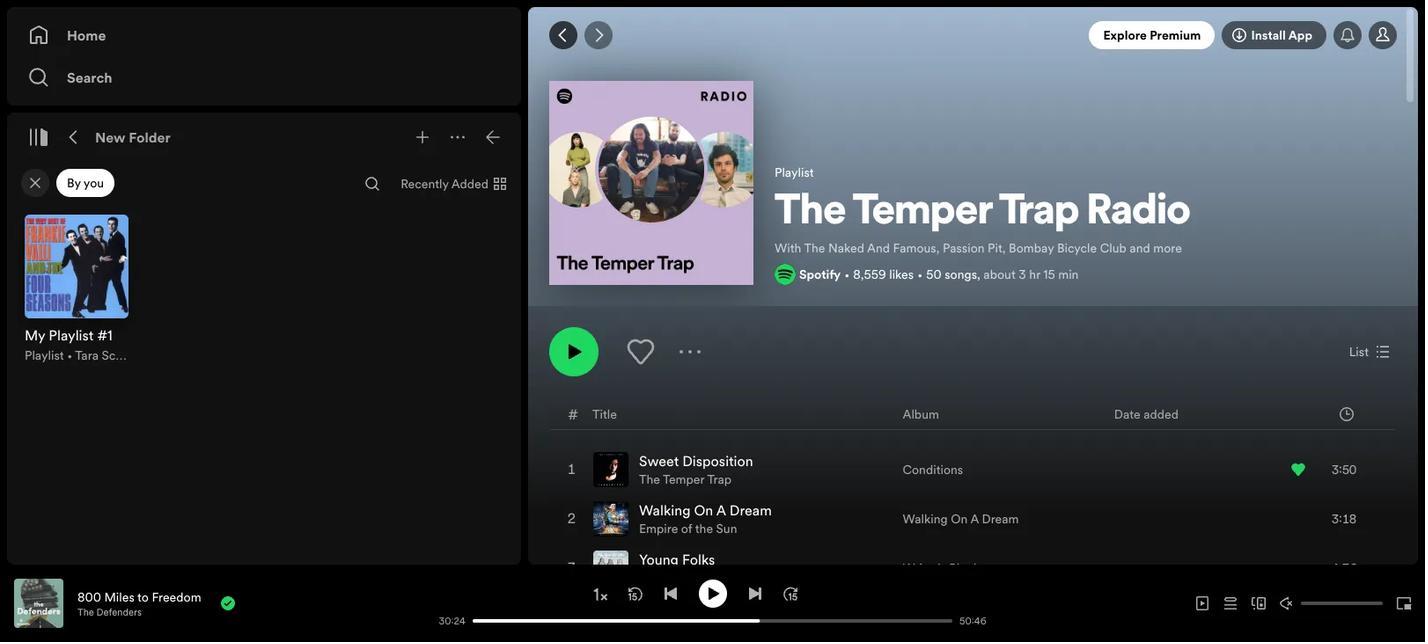 Task type: vqa. For each thing, say whether or not it's contained in the screenshot.
the me
no



Task type: describe. For each thing, give the bounding box(es) containing it.
sweet disposition the temper trap
[[639, 452, 753, 489]]

walking on a dream
[[903, 511, 1019, 528]]

on for walking on a dream
[[951, 511, 968, 528]]

none search field inside main element
[[358, 170, 387, 198]]

walking on a dream empire of the sun
[[639, 501, 772, 538]]

home
[[67, 26, 106, 45]]

freedom
[[152, 589, 201, 606]]

a for walking on a dream empire of the sun
[[717, 501, 726, 520]]

the temper trap link
[[639, 471, 732, 489]]

# column header
[[568, 399, 578, 430]]

install
[[1252, 26, 1286, 44]]

folder
[[129, 128, 171, 147]]

walking for walking on a dream empire of the sun
[[639, 501, 691, 520]]

folks
[[682, 550, 715, 570]]

spotify image
[[775, 264, 796, 285]]

3:18
[[1332, 511, 1357, 528]]

the temper trap radio with the naked and famous, passion pit, bombay bicycle club and more
[[775, 192, 1191, 257]]

home link
[[28, 18, 500, 53]]

you
[[84, 174, 104, 192]]

go back image
[[556, 28, 571, 42]]

duration image
[[1340, 407, 1354, 421]]

connect to a device image
[[1252, 597, 1266, 611]]

group inside main element
[[14, 204, 139, 375]]

top bar and user menu element
[[528, 7, 1418, 63]]

by you
[[67, 174, 104, 192]]

play image
[[706, 587, 720, 601]]

now playing view image
[[41, 587, 55, 601]]

the temper trap radio image
[[549, 81, 754, 285]]

sweet disposition link
[[639, 452, 753, 471]]

3
[[1019, 266, 1026, 284]]

0 horizontal spatial walking on a dream link
[[639, 501, 772, 520]]

young folks
[[639, 550, 715, 570]]

empire of the sun link
[[639, 520, 737, 538]]

pit,
[[988, 239, 1006, 257]]

min
[[1059, 266, 1079, 284]]

the inside 800 miles to freedom the defenders
[[77, 606, 94, 619]]

temper inside sweet disposition the temper trap
[[663, 471, 705, 489]]

trap inside sweet disposition the temper trap
[[707, 471, 732, 489]]

by
[[67, 174, 81, 192]]

what's new image
[[1341, 28, 1355, 42]]

•
[[67, 347, 72, 365]]

bicycle
[[1057, 239, 1097, 257]]

bombay
[[1009, 239, 1054, 257]]

to
[[137, 589, 149, 606]]

playlist for playlist •
[[25, 347, 64, 365]]

15
[[1044, 266, 1055, 284]]

recently added
[[401, 175, 489, 193]]

search link
[[28, 60, 500, 95]]

8,559
[[853, 266, 886, 284]]

main element
[[7, 7, 521, 565]]

spotify link
[[799, 266, 841, 284]]

conditions
[[903, 461, 963, 479]]

install app
[[1252, 26, 1313, 44]]

volume off image
[[1280, 597, 1294, 611]]

and
[[867, 239, 890, 257]]

writer's block
[[903, 560, 980, 578]]

songs
[[945, 266, 977, 284]]

playlist •
[[25, 347, 75, 365]]

date added
[[1114, 405, 1179, 423]]

,
[[977, 266, 981, 284]]

3:50 cell
[[1292, 446, 1381, 494]]

50
[[926, 266, 942, 284]]

premium
[[1150, 26, 1201, 44]]

50:46
[[960, 615, 987, 628]]

go forward image
[[592, 28, 606, 42]]

Recently Added, Grid view field
[[387, 170, 518, 198]]

search in your library image
[[366, 177, 380, 191]]

walking on a dream cell
[[593, 496, 779, 543]]

miles
[[104, 589, 134, 606]]



Task type: locate. For each thing, give the bounding box(es) containing it.
temper inside the temper trap radio with the naked and famous, passion pit, bombay bicycle club and more
[[853, 192, 993, 234]]

title
[[593, 405, 617, 423]]

List button
[[1342, 338, 1397, 366]]

the temper trap radio grid
[[529, 398, 1418, 643]]

group
[[14, 204, 139, 375]]

0 horizontal spatial temper
[[663, 471, 705, 489]]

playlist inside group
[[25, 347, 64, 365]]

trap inside the temper trap radio with the naked and famous, passion pit, bombay bicycle club and more
[[999, 192, 1080, 234]]

on for walking on a dream empire of the sun
[[694, 501, 713, 520]]

a up block
[[971, 511, 979, 528]]

a for walking on a dream
[[971, 511, 979, 528]]

likes
[[889, 266, 914, 284]]

spotify
[[799, 266, 841, 284]]

the
[[775, 192, 846, 234], [804, 239, 825, 257], [639, 471, 660, 489], [77, 606, 94, 619]]

0 vertical spatial trap
[[999, 192, 1080, 234]]

50 songs , about 3 hr 15 min
[[926, 266, 1079, 284]]

new folder button
[[92, 123, 174, 151]]

and
[[1130, 239, 1151, 257]]

trap up bombay
[[999, 192, 1080, 234]]

list
[[1349, 343, 1369, 361]]

explore premium
[[1104, 26, 1201, 44]]

defenders
[[96, 606, 142, 619]]

walking inside the walking on a dream empire of the sun
[[639, 501, 691, 520]]

800 miles to freedom link
[[77, 589, 201, 606]]

previous image
[[663, 587, 678, 601]]

with
[[775, 239, 802, 257]]

0 vertical spatial temper
[[853, 192, 993, 234]]

sweet disposition cell
[[593, 446, 761, 494]]

# row
[[550, 399, 1396, 431]]

4:36 cell
[[1292, 545, 1381, 593]]

disposition
[[683, 452, 753, 471]]

dream inside the walking on a dream empire of the sun
[[730, 501, 772, 520]]

the
[[695, 520, 713, 538]]

trap
[[999, 192, 1080, 234], [707, 471, 732, 489]]

album
[[903, 405, 939, 423]]

playlist up with
[[775, 164, 814, 182]]

sweet
[[639, 452, 679, 471]]

4:36
[[1332, 560, 1357, 578]]

new folder
[[95, 128, 171, 147]]

recently
[[401, 175, 449, 193]]

0 horizontal spatial walking
[[639, 501, 691, 520]]

skip forward 15 seconds image
[[783, 587, 797, 601]]

the defenders link
[[77, 606, 142, 619]]

1 horizontal spatial dream
[[982, 511, 1019, 528]]

passion
[[943, 239, 985, 257]]

about
[[984, 266, 1016, 284]]

new
[[95, 128, 125, 147]]

of
[[681, 520, 692, 538]]

#
[[568, 405, 578, 424]]

1 vertical spatial temper
[[663, 471, 705, 489]]

hr
[[1030, 266, 1041, 284]]

on right 'of'
[[694, 501, 713, 520]]

temper
[[853, 192, 993, 234], [663, 471, 705, 489]]

the inside sweet disposition the temper trap
[[639, 471, 660, 489]]

more
[[1154, 239, 1182, 257]]

0 horizontal spatial on
[[694, 501, 713, 520]]

0 horizontal spatial trap
[[707, 471, 732, 489]]

change speed image
[[591, 586, 609, 604]]

dream
[[730, 501, 772, 520], [982, 511, 1019, 528]]

a
[[717, 501, 726, 520], [971, 511, 979, 528]]

playlist
[[775, 164, 814, 182], [25, 347, 64, 365]]

a inside the walking on a dream empire of the sun
[[717, 501, 726, 520]]

sun
[[716, 520, 737, 538]]

By you checkbox
[[56, 169, 115, 197]]

famous,
[[893, 239, 940, 257]]

club
[[1100, 239, 1127, 257]]

1 vertical spatial playlist
[[25, 347, 64, 365]]

1 horizontal spatial on
[[951, 511, 968, 528]]

group containing playlist
[[14, 204, 139, 375]]

clear filters image
[[28, 176, 42, 190]]

explore premium button
[[1090, 21, 1215, 49]]

young
[[639, 550, 679, 570]]

naked
[[829, 239, 865, 257]]

walking on a dream link
[[639, 501, 772, 520], [903, 511, 1019, 528]]

None search field
[[358, 170, 387, 198]]

next image
[[748, 587, 762, 601]]

1 horizontal spatial playlist
[[775, 164, 814, 182]]

install app link
[[1222, 21, 1327, 49]]

skip back 15 seconds image
[[628, 587, 642, 601]]

added
[[452, 175, 489, 193]]

young folks link
[[639, 550, 715, 570]]

playlist for playlist
[[775, 164, 814, 182]]

800 miles to freedom the defenders
[[77, 589, 201, 619]]

1 horizontal spatial trap
[[999, 192, 1080, 234]]

writer's block link
[[903, 560, 980, 578]]

on up block
[[951, 511, 968, 528]]

0 horizontal spatial playlist
[[25, 347, 64, 365]]

30:24
[[439, 615, 466, 628]]

walking down the temper trap 'link'
[[639, 501, 691, 520]]

trap up the walking on a dream empire of the sun
[[707, 471, 732, 489]]

playlist left •
[[25, 347, 64, 365]]

explore
[[1104, 26, 1147, 44]]

conditions link
[[903, 461, 963, 479]]

dream for walking on a dream
[[982, 511, 1019, 528]]

walking up writer's at the right of page
[[903, 511, 948, 528]]

3:50
[[1332, 461, 1357, 479]]

player controls element
[[280, 580, 995, 628]]

empire
[[639, 520, 678, 538]]

8,559 likes
[[853, 266, 914, 284]]

dream for walking on a dream empire of the sun
[[730, 501, 772, 520]]

writer's
[[903, 560, 946, 578]]

on
[[694, 501, 713, 520], [951, 511, 968, 528]]

1 vertical spatial trap
[[707, 471, 732, 489]]

walking
[[639, 501, 691, 520], [903, 511, 948, 528]]

1 horizontal spatial temper
[[853, 192, 993, 234]]

radio
[[1087, 192, 1191, 234]]

search
[[67, 68, 112, 87]]

0 horizontal spatial dream
[[730, 501, 772, 520]]

now playing: 800 miles to freedom by the defenders footer
[[14, 579, 430, 629]]

duration element
[[1340, 407, 1354, 421]]

1 horizontal spatial walking
[[903, 511, 948, 528]]

on inside the walking on a dream empire of the sun
[[694, 501, 713, 520]]

app
[[1289, 26, 1313, 44]]

block
[[949, 560, 980, 578]]

date
[[1114, 405, 1141, 423]]

walking for walking on a dream
[[903, 511, 948, 528]]

0 horizontal spatial a
[[717, 501, 726, 520]]

a right the
[[717, 501, 726, 520]]

1 horizontal spatial walking on a dream link
[[903, 511, 1019, 528]]

0 vertical spatial playlist
[[775, 164, 814, 182]]

added
[[1144, 405, 1179, 423]]

800
[[77, 589, 101, 606]]

1 horizontal spatial a
[[971, 511, 979, 528]]



